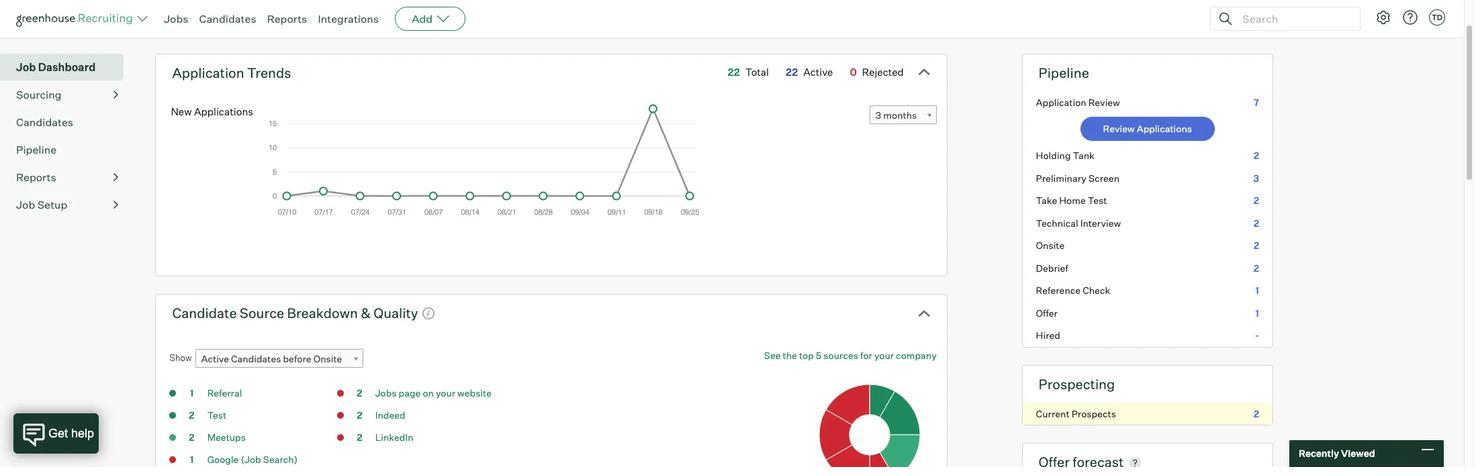 Task type: vqa. For each thing, say whether or not it's contained in the screenshot.
select
no



Task type: locate. For each thing, give the bounding box(es) containing it.
job for job dashboard
[[16, 60, 36, 74]]

0 vertical spatial active
[[803, 66, 833, 78]]

1 vertical spatial application
[[1036, 97, 1086, 108]]

0 horizontal spatial 3
[[876, 110, 881, 121]]

1 horizontal spatial 3
[[1253, 172, 1259, 184]]

job up sourcing
[[16, 60, 36, 74]]

Search text field
[[1239, 9, 1348, 29]]

sourcing
[[16, 88, 62, 101]]

offer
[[1036, 307, 1058, 319]]

1 horizontal spatial your
[[874, 350, 894, 361]]

0 horizontal spatial pipeline
[[16, 143, 57, 156]]

22 right the total
[[786, 66, 798, 78]]

breakdown
[[287, 305, 358, 321]]

interview
[[1080, 217, 1121, 229]]

application for application trends
[[172, 64, 244, 81]]

1 link left referral link
[[178, 387, 205, 402]]

see the top 5 sources for your company
[[764, 350, 937, 361]]

candidates link right jobs link
[[199, 12, 256, 26]]

0
[[850, 66, 857, 78]]

1 horizontal spatial reports
[[267, 12, 307, 26]]

application up holding tank
[[1036, 97, 1086, 108]]

1 horizontal spatial applications
[[1137, 123, 1192, 134]]

1 horizontal spatial candidates link
[[199, 12, 256, 26]]

0 vertical spatial onsite
[[1036, 240, 1065, 251]]

sourcing link
[[16, 86, 118, 103]]

0 vertical spatial jobs
[[164, 12, 188, 26]]

test
[[1088, 195, 1107, 206], [207, 410, 226, 421]]

reports up trends
[[267, 12, 307, 26]]

new
[[171, 106, 192, 118]]

0 horizontal spatial application
[[172, 64, 244, 81]]

integrations
[[318, 12, 379, 26]]

0 vertical spatial pipeline
[[1039, 64, 1089, 81]]

1 horizontal spatial 22
[[786, 66, 798, 78]]

3 for 3
[[1253, 172, 1259, 184]]

active candidates before onsite
[[201, 353, 342, 365]]

2
[[1254, 150, 1259, 161], [1254, 195, 1259, 206], [1254, 217, 1259, 229], [1254, 240, 1259, 251], [1254, 262, 1259, 274], [357, 388, 362, 399], [1254, 408, 1259, 420], [189, 410, 195, 421], [357, 410, 362, 421], [189, 432, 195, 443], [357, 432, 362, 443]]

2 link left indeed
[[346, 409, 373, 425]]

new applications
[[171, 106, 253, 118]]

test up interview
[[1088, 195, 1107, 206]]

reports link up job setup "link"
[[16, 169, 118, 185]]

1 job from the top
[[16, 60, 36, 74]]

job for job setup
[[16, 198, 35, 211]]

recently
[[1299, 448, 1339, 460]]

&
[[361, 305, 371, 321]]

2 link left "linkedin" link
[[346, 431, 373, 447]]

candidates down sourcing
[[16, 115, 73, 129]]

1 vertical spatial candidates link
[[16, 114, 118, 130]]

current
[[1036, 408, 1070, 420]]

active candidates before onsite link
[[195, 349, 363, 369]]

application for application review
[[1036, 97, 1086, 108]]

applications for review applications
[[1137, 123, 1192, 134]]

onsite up the debrief
[[1036, 240, 1065, 251]]

1 vertical spatial 1 link
[[178, 453, 205, 467]]

3 inside "link"
[[876, 110, 881, 121]]

test down referral link
[[207, 410, 226, 421]]

source
[[240, 305, 284, 321]]

candidates link
[[199, 12, 256, 26], [16, 114, 118, 130]]

1 horizontal spatial application
[[1036, 97, 1086, 108]]

prospecting
[[1039, 376, 1115, 393]]

the
[[783, 350, 797, 361]]

1 vertical spatial reports link
[[16, 169, 118, 185]]

1 vertical spatial applications
[[1137, 123, 1192, 134]]

0 vertical spatial reports link
[[267, 12, 307, 26]]

1 vertical spatial reports
[[16, 170, 56, 184]]

1 vertical spatial jobs
[[375, 388, 397, 399]]

0 vertical spatial candidates
[[199, 12, 256, 26]]

0 horizontal spatial applications
[[194, 106, 253, 118]]

review down 'application review'
[[1103, 123, 1135, 134]]

0 vertical spatial reports
[[267, 12, 307, 26]]

2 link left meetups
[[178, 431, 205, 447]]

0 vertical spatial job
[[16, 60, 36, 74]]

candidates link up pipeline link
[[16, 114, 118, 130]]

months
[[883, 110, 917, 121]]

applications inside review applications link
[[1137, 123, 1192, 134]]

22 left the total
[[728, 66, 740, 78]]

company
[[896, 350, 937, 361]]

22
[[728, 66, 740, 78], [786, 66, 798, 78]]

application trends
[[172, 64, 291, 81]]

pipeline up 'application review'
[[1039, 64, 1089, 81]]

1 vertical spatial your
[[436, 388, 455, 399]]

0 vertical spatial applications
[[194, 106, 253, 118]]

your
[[874, 350, 894, 361], [436, 388, 455, 399]]

1 vertical spatial onsite
[[313, 353, 342, 365]]

candidate source data is not real-time. data may take up to two days to reflect accurately. element
[[418, 301, 435, 325]]

2 1 link from the top
[[178, 453, 205, 467]]

2 link for test
[[178, 409, 205, 425]]

3
[[876, 110, 881, 121], [1253, 172, 1259, 184]]

job left the setup
[[16, 198, 35, 211]]

1 horizontal spatial test
[[1088, 195, 1107, 206]]

reports link up trends
[[267, 12, 307, 26]]

active
[[803, 66, 833, 78], [201, 353, 229, 365]]

your right "for"
[[874, 350, 894, 361]]

reports up job setup in the top of the page
[[16, 170, 56, 184]]

2 link left test link
[[178, 409, 205, 425]]

application review
[[1036, 97, 1120, 108]]

review up review applications
[[1088, 97, 1120, 108]]

1 horizontal spatial onsite
[[1036, 240, 1065, 251]]

0 vertical spatial test
[[1088, 195, 1107, 206]]

candidates right jobs link
[[199, 12, 256, 26]]

3 for 3 months
[[876, 110, 881, 121]]

pipeline down sourcing
[[16, 143, 57, 156]]

5
[[816, 350, 822, 361]]

0 horizontal spatial 22
[[728, 66, 740, 78]]

pipeline
[[1039, 64, 1089, 81], [16, 143, 57, 156]]

see
[[764, 350, 781, 361]]

candidates
[[199, 12, 256, 26], [16, 115, 73, 129], [231, 353, 281, 365]]

jobs
[[164, 12, 188, 26], [375, 388, 397, 399]]

setup
[[37, 198, 67, 211]]

2 link left page
[[346, 387, 373, 402]]

0 horizontal spatial onsite
[[313, 353, 342, 365]]

0 horizontal spatial test
[[207, 410, 226, 421]]

1 vertical spatial review
[[1103, 123, 1135, 134]]

0 vertical spatial application
[[172, 64, 244, 81]]

meetups link
[[207, 432, 246, 443]]

onsite right before
[[313, 353, 342, 365]]

job inside "link"
[[16, 198, 35, 211]]

1 vertical spatial 3
[[1253, 172, 1259, 184]]

see the top 5 sources for your company link
[[764, 349, 937, 362]]

1
[[1255, 285, 1259, 296], [1255, 307, 1259, 319], [190, 388, 194, 399], [190, 454, 194, 466]]

1 vertical spatial job
[[16, 198, 35, 211]]

1 vertical spatial test
[[207, 410, 226, 421]]

(19)
[[16, 24, 33, 36]]

job setup
[[16, 198, 67, 211]]

22 for 22 total
[[728, 66, 740, 78]]

application up new applications
[[172, 64, 244, 81]]

1 horizontal spatial jobs
[[375, 388, 397, 399]]

integrations link
[[318, 12, 379, 26]]

0 horizontal spatial reports
[[16, 170, 56, 184]]

active left 0
[[803, 66, 833, 78]]

1 link
[[178, 387, 205, 402], [178, 453, 205, 467]]

onsite
[[1036, 240, 1065, 251], [313, 353, 342, 365]]

1 vertical spatial candidates
[[16, 115, 73, 129]]

2 22 from the left
[[786, 66, 798, 78]]

1 link for google (job search)
[[178, 453, 205, 467]]

candidates left before
[[231, 353, 281, 365]]

trends
[[247, 64, 291, 81]]

active right show
[[201, 353, 229, 365]]

2 link for linkedin
[[346, 431, 373, 447]]

0 vertical spatial your
[[874, 350, 894, 361]]

before
[[283, 353, 311, 365]]

2 job from the top
[[16, 198, 35, 211]]

1 horizontal spatial active
[[803, 66, 833, 78]]

configure image
[[1375, 9, 1392, 26]]

1 1 link from the top
[[178, 387, 205, 402]]

0 vertical spatial 1 link
[[178, 387, 205, 402]]

22 active
[[786, 66, 833, 78]]

1 link left google
[[178, 453, 205, 467]]

0 vertical spatial candidates link
[[199, 12, 256, 26]]

1 vertical spatial active
[[201, 353, 229, 365]]

0 horizontal spatial jobs
[[164, 12, 188, 26]]

1 22 from the left
[[728, 66, 740, 78]]

1 vertical spatial pipeline
[[16, 143, 57, 156]]

add button
[[395, 7, 466, 31]]

3 months
[[876, 110, 917, 121]]

0 vertical spatial 3
[[876, 110, 881, 121]]

2 link
[[346, 387, 373, 402], [178, 409, 205, 425], [346, 409, 373, 425], [178, 431, 205, 447], [346, 431, 373, 447]]

viewed
[[1341, 448, 1375, 460]]

job
[[16, 60, 36, 74], [16, 198, 35, 211]]

your right the 'on'
[[436, 388, 455, 399]]



Task type: describe. For each thing, give the bounding box(es) containing it.
0 horizontal spatial active
[[201, 353, 229, 365]]

job setup link
[[16, 197, 118, 213]]

take
[[1036, 195, 1057, 206]]

google (job search) link
[[207, 454, 298, 466]]

td
[[1432, 13, 1443, 22]]

dashboard
[[38, 60, 96, 74]]

1 horizontal spatial pipeline
[[1039, 64, 1089, 81]]

indeed link
[[375, 410, 405, 421]]

0 horizontal spatial candidates link
[[16, 114, 118, 130]]

search)
[[263, 454, 298, 466]]

reference
[[1036, 285, 1081, 296]]

tank
[[1073, 150, 1095, 161]]

2 link for indeed
[[346, 409, 373, 425]]

0 horizontal spatial reports link
[[16, 169, 118, 185]]

quality
[[374, 305, 418, 321]]

candidate
[[172, 305, 237, 321]]

7
[[1254, 97, 1259, 108]]

- link
[[1023, 325, 1273, 347]]

(job
[[241, 454, 261, 466]]

check
[[1083, 285, 1110, 296]]

greenhouse recruiting image
[[16, 11, 137, 27]]

linkedin link
[[375, 432, 413, 443]]

1 horizontal spatial reports link
[[267, 12, 307, 26]]

2 vertical spatial candidates
[[231, 353, 281, 365]]

holding
[[1036, 150, 1071, 161]]

job dashboard link
[[16, 59, 118, 75]]

preliminary
[[1036, 172, 1087, 184]]

2 link for meetups
[[178, 431, 205, 447]]

referral
[[207, 388, 242, 399]]

0 rejected
[[850, 66, 904, 78]]

home
[[1059, 195, 1086, 206]]

your inside "link"
[[874, 350, 894, 361]]

on
[[423, 388, 434, 399]]

prospects
[[1072, 408, 1116, 420]]

add
[[412, 12, 433, 26]]

td button
[[1427, 7, 1448, 28]]

google (job search)
[[207, 454, 298, 466]]

jobs page on your website
[[375, 388, 492, 399]]

review applications link
[[1080, 117, 1215, 141]]

preliminary screen
[[1036, 172, 1120, 184]]

-
[[1255, 330, 1259, 341]]

current prospects
[[1036, 408, 1116, 420]]

22 for 22 active
[[786, 66, 798, 78]]

jobs link
[[164, 12, 188, 26]]

reference check
[[1036, 285, 1110, 296]]

technical interview
[[1036, 217, 1121, 229]]

2 link for jobs page on your website
[[346, 387, 373, 402]]

applications for new applications
[[194, 106, 253, 118]]

0 horizontal spatial your
[[436, 388, 455, 399]]

jobs for jobs page on your website
[[375, 388, 397, 399]]

recently viewed
[[1299, 448, 1375, 460]]

0 vertical spatial review
[[1088, 97, 1120, 108]]

take home test
[[1036, 195, 1107, 206]]

jobs page on your website link
[[375, 388, 492, 399]]

top
[[799, 350, 814, 361]]

indeed
[[375, 410, 405, 421]]

screen
[[1089, 172, 1120, 184]]

technical
[[1036, 217, 1078, 229]]

holding tank
[[1036, 150, 1095, 161]]

3 months link
[[870, 106, 937, 125]]

for
[[860, 350, 872, 361]]

sources
[[824, 350, 858, 361]]

google
[[207, 454, 239, 466]]

show
[[170, 353, 192, 364]]

test link
[[207, 410, 226, 421]]

debrief
[[1036, 262, 1068, 274]]

job dashboard
[[16, 60, 96, 74]]

candidate source breakdown & quality
[[172, 305, 418, 321]]

linkedin
[[375, 432, 413, 443]]

meetups
[[207, 432, 246, 443]]

review applications
[[1103, 123, 1192, 134]]

22 total
[[728, 66, 769, 78]]

td button
[[1429, 9, 1445, 26]]

pipeline link
[[16, 142, 118, 158]]

1 link for referral
[[178, 387, 205, 402]]

referral link
[[207, 388, 242, 399]]

candidate source data is not real-time. data may take up to two days to reflect accurately. image
[[422, 307, 435, 321]]

page
[[399, 388, 421, 399]]

website
[[457, 388, 492, 399]]

rejected
[[862, 66, 904, 78]]

jobs for jobs
[[164, 12, 188, 26]]

review inside review applications link
[[1103, 123, 1135, 134]]

total
[[745, 66, 769, 78]]



